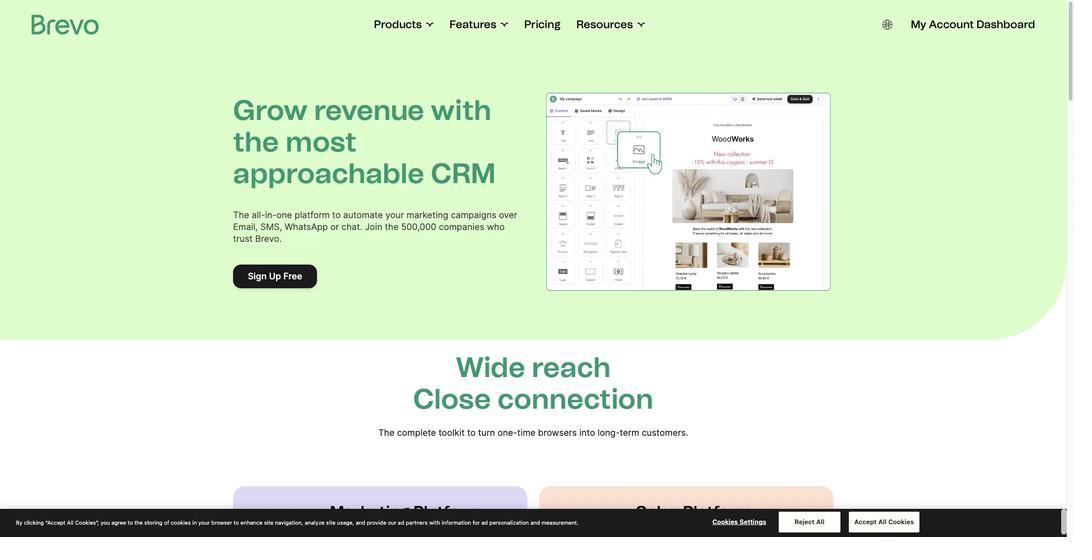 Task type: describe. For each thing, give the bounding box(es) containing it.
partners
[[406, 520, 428, 526]]

our
[[388, 520, 397, 526]]

of
[[164, 520, 169, 526]]

grow
[[233, 94, 308, 127]]

chat.
[[342, 222, 363, 232]]

wide
[[456, 351, 526, 384]]

all-
[[252, 210, 265, 221]]

by clicking "accept all cookies", you agree to the storing of cookies in your browser to enhance site navigation, analyze site usage, and provide our ad partners with information for ad personalization and measurement.
[[16, 520, 579, 526]]

measurement.
[[542, 520, 579, 526]]

home hero image image for sales platform
[[551, 509, 621, 538]]

complete
[[397, 428, 436, 438]]

sales platform
[[636, 503, 752, 522]]

close
[[413, 383, 491, 416]]

platform for marketing platform
[[414, 503, 482, 522]]

2 cookies from the left
[[889, 518, 914, 526]]

reject
[[795, 518, 815, 526]]

1 cookies from the left
[[713, 518, 738, 526]]

reject all
[[795, 518, 825, 526]]

into
[[580, 428, 596, 438]]

in-
[[265, 210, 277, 221]]

to inside the all-in-one platform to automate your marketing campaigns over email, sms, whatsapp or chat. join the 500,000 companies who trust brevo.
[[332, 210, 341, 221]]

all for reject
[[817, 518, 825, 526]]

resources
[[577, 18, 633, 31]]

usage,
[[337, 520, 354, 526]]

1 site from the left
[[264, 520, 274, 526]]

features link
[[450, 18, 509, 32]]

accept all cookies button
[[849, 512, 920, 533]]

agree
[[112, 520, 126, 526]]

0 horizontal spatial your
[[199, 520, 210, 526]]

wide reach close connection
[[413, 351, 654, 416]]

0 horizontal spatial the
[[135, 520, 143, 526]]

2 and from the left
[[531, 520, 540, 526]]

sms,
[[261, 222, 282, 232]]

information
[[442, 520, 471, 526]]

0 horizontal spatial all
[[67, 520, 74, 526]]

2 ad from the left
[[482, 520, 488, 526]]

revenue
[[314, 94, 424, 127]]

account
[[929, 18, 975, 31]]

brevo.
[[255, 234, 282, 244]]

marketing
[[330, 503, 410, 522]]

features
[[450, 18, 497, 31]]

settings
[[740, 518, 767, 526]]

grow revenue with the most approachable crm
[[233, 94, 496, 190]]

sign up free
[[248, 271, 302, 282]]

the complete toolkit to turn one-time browsers into long-term customers.
[[379, 428, 689, 438]]

campaigns,
[[355, 527, 398, 537]]

sign
[[248, 271, 267, 282]]

marketing
[[407, 210, 449, 221]]

to right agree at the bottom
[[128, 520, 133, 526]]

automate
[[343, 210, 383, 221]]

marketing platform
[[330, 503, 482, 522]]

for
[[473, 520, 480, 526]]

enhance
[[241, 520, 263, 526]]

clicking
[[24, 520, 44, 526]]

whatsapp
[[285, 222, 328, 232]]

"accept
[[45, 520, 66, 526]]

connection
[[498, 383, 654, 416]]

my account dashboard
[[911, 18, 1036, 31]]

brevo image
[[32, 15, 99, 35]]

provide
[[367, 520, 387, 526]]

1 ad from the left
[[398, 520, 405, 526]]

platform for sales platform
[[683, 503, 752, 522]]

browser
[[212, 520, 232, 526]]

follow your leads, close more deals
[[636, 527, 770, 537]]

up
[[269, 271, 281, 282]]

you
[[101, 520, 110, 526]]

campaigns
[[451, 210, 497, 221]]

customers.
[[642, 428, 689, 438]]

close
[[706, 527, 726, 537]]

to right browser
[[234, 520, 239, 526]]

approachable
[[233, 157, 425, 190]]

lasting
[[400, 527, 426, 537]]

cookies
[[171, 520, 191, 526]]

the inside grow revenue with the most approachable crm
[[233, 126, 279, 159]]

1 and from the left
[[356, 520, 366, 526]]

resources link
[[577, 18, 645, 32]]

turn
[[478, 428, 495, 438]]

my account dashboard link
[[911, 18, 1036, 32]]

dashboard
[[977, 18, 1036, 31]]

2 vertical spatial your
[[663, 527, 680, 537]]



Task type: locate. For each thing, give the bounding box(es) containing it.
storing
[[144, 520, 163, 526]]

your inside the all-in-one platform to automate your marketing campaigns over email, sms, whatsapp or chat. join the 500,000 companies who trust brevo.
[[386, 210, 404, 221]]

0 horizontal spatial the
[[233, 210, 249, 221]]

over
[[499, 210, 518, 221]]

1 horizontal spatial site
[[326, 520, 336, 526]]

1 vertical spatial your
[[199, 520, 210, 526]]

cookies right the accept
[[889, 518, 914, 526]]

home hero image image
[[245, 509, 314, 538], [551, 509, 621, 538]]

1 platform from the left
[[414, 503, 482, 522]]

1 horizontal spatial your
[[386, 210, 404, 221]]

with
[[431, 94, 492, 127], [430, 520, 440, 526]]

0 horizontal spatial home hero image image
[[245, 509, 314, 538]]

more
[[728, 527, 748, 537]]

your up 500,000
[[386, 210, 404, 221]]

1 home hero image image from the left
[[245, 509, 314, 538]]

the
[[233, 210, 249, 221], [379, 428, 395, 438]]

1 horizontal spatial and
[[531, 520, 540, 526]]

0 horizontal spatial ad
[[398, 520, 405, 526]]

0 vertical spatial your
[[386, 210, 404, 221]]

2 home hero image image from the left
[[551, 509, 621, 538]]

2 horizontal spatial your
[[663, 527, 680, 537]]

to up the or
[[332, 210, 341, 221]]

and left measurement. at bottom right
[[531, 520, 540, 526]]

reach
[[532, 351, 611, 384]]

join
[[365, 222, 383, 232]]

or
[[331, 222, 339, 232]]

all right reject on the right bottom of page
[[817, 518, 825, 526]]

leads,
[[682, 527, 704, 537]]

deals
[[750, 527, 770, 537]]

cookies settings
[[713, 518, 767, 526]]

2 platform from the left
[[683, 503, 752, 522]]

the inside the all-in-one platform to automate your marketing campaigns over email, sms, whatsapp or chat. join the 500,000 companies who trust brevo.
[[233, 210, 249, 221]]

cookies
[[713, 518, 738, 526], [889, 518, 914, 526]]

ad
[[398, 520, 405, 526], [482, 520, 488, 526]]

your right in
[[199, 520, 210, 526]]

products
[[374, 18, 422, 31]]

2 horizontal spatial all
[[879, 518, 887, 526]]

and right "usage,"
[[356, 520, 366, 526]]

platform
[[295, 210, 330, 221]]

pricing link
[[524, 18, 561, 32]]

to left turn
[[467, 428, 476, 438]]

platform up the relationships
[[414, 503, 482, 522]]

the for the complete toolkit to turn one-time browsers into long-term customers.
[[379, 428, 395, 438]]

by
[[16, 520, 22, 526]]

1 vertical spatial the
[[385, 222, 399, 232]]

0 horizontal spatial cookies
[[713, 518, 738, 526]]

1 horizontal spatial all
[[817, 518, 825, 526]]

0 vertical spatial the
[[233, 210, 249, 221]]

site
[[264, 520, 274, 526], [326, 520, 336, 526]]

long-
[[598, 428, 620, 438]]

the left complete
[[379, 428, 395, 438]]

platform
[[414, 503, 482, 522], [683, 503, 752, 522]]

all right the accept
[[879, 518, 887, 526]]

all
[[817, 518, 825, 526], [879, 518, 887, 526], [67, 520, 74, 526]]

all right "accept
[[67, 520, 74, 526]]

time
[[518, 428, 536, 438]]

most
[[286, 126, 357, 159]]

your left leads,
[[663, 527, 680, 537]]

the all-in-one platform to automate your marketing campaigns over email, sms, whatsapp or chat. join the 500,000 companies who trust brevo.
[[233, 210, 518, 244]]

one
[[277, 210, 292, 221]]

ad right the our
[[398, 520, 405, 526]]

1 horizontal spatial the
[[379, 428, 395, 438]]

the up email,
[[233, 210, 249, 221]]

1 horizontal spatial the
[[233, 126, 279, 159]]

2 site from the left
[[326, 520, 336, 526]]

with inside grow revenue with the most approachable crm
[[431, 94, 492, 127]]

companies
[[439, 222, 485, 232]]

2 vertical spatial the
[[135, 520, 143, 526]]

0 horizontal spatial platform
[[414, 503, 482, 522]]

toolkit
[[439, 428, 465, 438]]

the
[[233, 126, 279, 159], [385, 222, 399, 232], [135, 520, 143, 526]]

0 vertical spatial with
[[431, 94, 492, 127]]

the for the all-in-one platform to automate your marketing campaigns over email, sms, whatsapp or chat. join the 500,000 companies who trust brevo.
[[233, 210, 249, 221]]

the inside the all-in-one platform to automate your marketing campaigns over email, sms, whatsapp or chat. join the 500,000 companies who trust brevo.
[[385, 222, 399, 232]]

cookies",
[[75, 520, 99, 526]]

2 horizontal spatial the
[[385, 222, 399, 232]]

relationships
[[428, 527, 476, 537]]

one-
[[498, 428, 518, 438]]

ad right for on the bottom of page
[[482, 520, 488, 526]]

your
[[386, 210, 404, 221], [199, 520, 210, 526], [663, 527, 680, 537]]

analyze
[[305, 520, 325, 526]]

and
[[356, 520, 366, 526], [531, 520, 540, 526]]

term
[[620, 428, 640, 438]]

site up smart
[[326, 520, 336, 526]]

who
[[487, 222, 505, 232]]

pricing
[[524, 18, 561, 31]]

1 horizontal spatial cookies
[[889, 518, 914, 526]]

smart
[[330, 527, 353, 537]]

sign up free button
[[233, 265, 317, 289]]

accept
[[855, 518, 877, 526]]

accept all cookies
[[855, 518, 914, 526]]

1 horizontal spatial platform
[[683, 503, 752, 522]]

500,000
[[401, 222, 437, 232]]

0 vertical spatial the
[[233, 126, 279, 159]]

1 vertical spatial the
[[379, 428, 395, 438]]

trust
[[233, 234, 253, 244]]

0 horizontal spatial site
[[264, 520, 274, 526]]

in
[[192, 520, 197, 526]]

site right 'enhance'
[[264, 520, 274, 526]]

1 horizontal spatial home hero image image
[[551, 509, 621, 538]]

crm
[[431, 157, 496, 190]]

sales
[[636, 503, 680, 522]]

email,
[[233, 222, 258, 232]]

navigation,
[[275, 520, 303, 526]]

personalization
[[490, 520, 529, 526]]

cookies settings button
[[709, 513, 771, 532]]

button image
[[883, 20, 893, 30]]

home hero image image for marketing platform
[[245, 509, 314, 538]]

my
[[911, 18, 927, 31]]

browsers
[[538, 428, 577, 438]]

free
[[284, 271, 302, 282]]

1 vertical spatial with
[[430, 520, 440, 526]]

all for accept
[[879, 518, 887, 526]]

platform up the close
[[683, 503, 752, 522]]

smart campaigns, lasting relationships
[[330, 527, 476, 537]]

products link
[[374, 18, 434, 32]]

cookies up the close
[[713, 518, 738, 526]]

1 horizontal spatial ad
[[482, 520, 488, 526]]

reject all button
[[779, 512, 841, 533]]

0 horizontal spatial and
[[356, 520, 366, 526]]



Task type: vqa. For each thing, say whether or not it's contained in the screenshot.
Platform
yes



